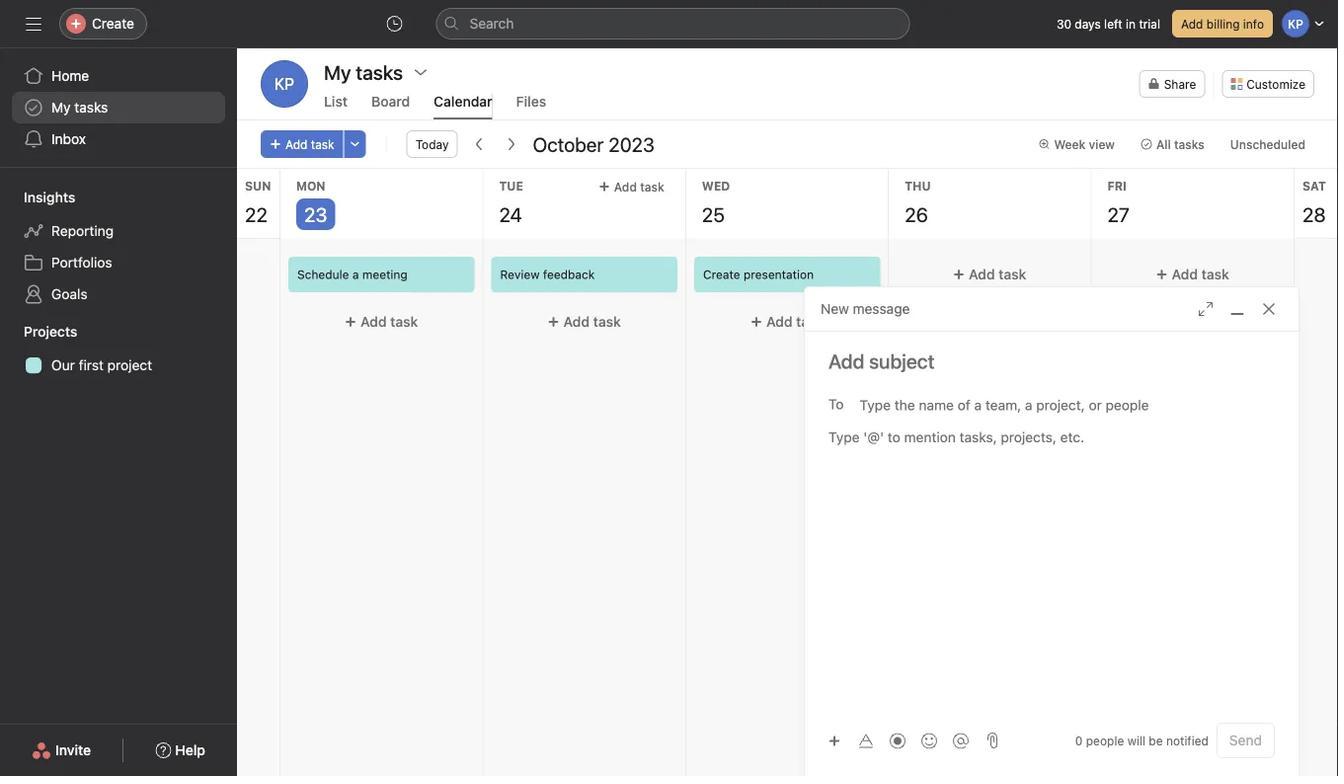 Task type: locate. For each thing, give the bounding box(es) containing it.
week
[[1054, 137, 1086, 151]]

next week image
[[503, 136, 519, 152]]

Type the name of a team, a project, or people text field
[[860, 393, 1164, 417]]

task for add task "button" over mon
[[311, 137, 334, 151]]

0 horizontal spatial tasks
[[74, 99, 108, 116]]

wed
[[702, 179, 730, 193]]

insights button
[[0, 188, 75, 207]]

hide sidebar image
[[26, 16, 41, 32]]

my tasks
[[51, 99, 108, 116]]

add task
[[285, 137, 334, 151], [614, 180, 664, 194], [969, 266, 1027, 282], [1172, 266, 1229, 282], [361, 314, 418, 330], [563, 314, 621, 330], [766, 314, 824, 330]]

our
[[51, 357, 75, 373]]

add task button up mon
[[261, 130, 343, 158]]

task for add task "button" underneath 26
[[999, 266, 1027, 282]]

our first project link
[[12, 350, 225, 381]]

add for add task "button" below the meeting
[[361, 314, 387, 330]]

1 horizontal spatial create
[[703, 268, 740, 281]]

info
[[1243, 17, 1264, 31]]

share button
[[1139, 70, 1205, 98]]

tasks right my
[[74, 99, 108, 116]]

october
[[533, 132, 604, 156]]

thu 26
[[905, 179, 931, 226]]

new message
[[821, 301, 910, 317]]

create button
[[59, 8, 147, 40]]

add task for add task "button" underneath 26
[[969, 266, 1027, 282]]

board link
[[371, 93, 410, 119]]

toolbar
[[821, 726, 979, 755]]

1 horizontal spatial tasks
[[1174, 137, 1205, 151]]

list
[[324, 93, 348, 110]]

all tasks button
[[1132, 130, 1213, 158]]

0 vertical spatial create
[[92, 15, 134, 32]]

left
[[1104, 17, 1122, 31]]

previous week image
[[471, 136, 487, 152]]

all tasks
[[1156, 137, 1205, 151]]

tasks for my tasks
[[74, 99, 108, 116]]

help button
[[142, 733, 218, 768]]

tasks for all tasks
[[1174, 137, 1205, 151]]

task down the meeting
[[390, 314, 418, 330]]

tasks
[[74, 99, 108, 116], [1174, 137, 1205, 151]]

dialog containing new message
[[805, 287, 1299, 776]]

tasks inside global element
[[74, 99, 108, 116]]

to
[[829, 396, 844, 412]]

1 vertical spatial tasks
[[1174, 137, 1205, 151]]

create left presentation
[[703, 268, 740, 281]]

send
[[1229, 732, 1262, 749]]

create for create presentation
[[703, 268, 740, 281]]

add task for add task "button" underneath feedback
[[563, 314, 621, 330]]

add
[[1181, 17, 1203, 31], [285, 137, 308, 151], [614, 180, 637, 194], [969, 266, 995, 282], [1172, 266, 1198, 282], [361, 314, 387, 330], [563, 314, 589, 330], [766, 314, 792, 330]]

calendar link
[[434, 93, 492, 119]]

create inside create popup button
[[92, 15, 134, 32]]

task down feedback
[[593, 314, 621, 330]]

create presentation
[[703, 268, 814, 281]]

goals link
[[12, 278, 225, 310]]

add task button down feedback
[[491, 304, 677, 340]]

inbox link
[[12, 123, 225, 155]]

tasks inside dropdown button
[[1174, 137, 1205, 151]]

meeting
[[362, 268, 408, 281]]

create up the home link
[[92, 15, 134, 32]]

kp button
[[261, 60, 308, 108]]

task left more actions image
[[311, 137, 334, 151]]

sun 22
[[245, 179, 271, 226]]

my tasks
[[324, 60, 403, 83]]

Add subject text field
[[805, 348, 1299, 375]]

search button
[[436, 8, 910, 40]]

unscheduled button
[[1221, 130, 1314, 158]]

dialog
[[805, 287, 1299, 776]]

24
[[499, 202, 522, 226]]

0 vertical spatial tasks
[[74, 99, 108, 116]]

formatting image
[[858, 733, 874, 749]]

0 people will be notified
[[1075, 734, 1209, 748]]

calendar
[[434, 93, 492, 110]]

sat 28
[[1303, 179, 1326, 226]]

customize button
[[1222, 70, 1314, 98]]

our first project
[[51, 357, 152, 373]]

history image
[[387, 16, 402, 32]]

today
[[415, 137, 449, 151]]

projects
[[24, 323, 77, 340]]

october 2023
[[533, 132, 655, 156]]

26
[[905, 202, 928, 226]]

30
[[1057, 17, 1071, 31]]

list link
[[324, 93, 348, 119]]

28
[[1303, 202, 1326, 226]]

today button
[[406, 130, 458, 158]]

days
[[1075, 17, 1101, 31]]

home
[[51, 68, 89, 84]]

task up add subject text box in the right top of the page
[[999, 266, 1027, 282]]

help
[[175, 742, 205, 758]]

task up expand popout to full screen image
[[1202, 266, 1229, 282]]

task down presentation
[[796, 314, 824, 330]]

add for add task "button" above expand popout to full screen image
[[1172, 266, 1198, 282]]

schedule
[[297, 268, 349, 281]]

inbox
[[51, 131, 86, 147]]

projects button
[[0, 322, 77, 342]]

0
[[1075, 734, 1083, 748]]

record a video image
[[890, 733, 906, 749]]

0 horizontal spatial create
[[92, 15, 134, 32]]

task down 2023
[[640, 180, 664, 194]]

tasks right all
[[1174, 137, 1205, 151]]

insights
[[24, 189, 75, 205]]

will
[[1127, 734, 1145, 748]]

fri 27
[[1108, 179, 1130, 226]]

add task button
[[261, 130, 343, 158], [593, 177, 669, 197], [897, 257, 1083, 292], [1100, 257, 1286, 292], [288, 304, 474, 340], [491, 304, 677, 340], [694, 304, 880, 340]]

add task button down presentation
[[694, 304, 880, 340]]

1 vertical spatial create
[[703, 268, 740, 281]]



Task type: vqa. For each thing, say whether or not it's contained in the screenshot.
Create
yes



Task type: describe. For each thing, give the bounding box(es) containing it.
2023
[[608, 132, 655, 156]]

global element
[[0, 48, 237, 167]]

search list box
[[436, 8, 910, 40]]

my tasks link
[[12, 92, 225, 123]]

show options image
[[413, 64, 429, 80]]

projects element
[[0, 314, 237, 385]]

add task button up expand popout to full screen image
[[1100, 257, 1286, 292]]

add task button down the meeting
[[288, 304, 474, 340]]

board
[[371, 93, 410, 110]]

create for create
[[92, 15, 134, 32]]

add for add task "button" underneath 26
[[969, 266, 995, 282]]

task for add task "button" below the meeting
[[390, 314, 418, 330]]

add task for add task "button" over mon
[[285, 137, 334, 151]]

search
[[470, 15, 514, 32]]

view
[[1089, 137, 1115, 151]]

a
[[352, 268, 359, 281]]

in
[[1126, 17, 1136, 31]]

notified
[[1166, 734, 1209, 748]]

files link
[[516, 93, 546, 119]]

people
[[1086, 734, 1124, 748]]

reporting link
[[12, 215, 225, 247]]

presentation
[[743, 268, 814, 281]]

billing
[[1207, 17, 1240, 31]]

review feedback
[[500, 268, 595, 281]]

home link
[[12, 60, 225, 92]]

at mention image
[[953, 733, 969, 749]]

reporting
[[51, 223, 114, 239]]

share
[[1164, 77, 1196, 91]]

kp
[[274, 75, 294, 93]]

schedule a meeting
[[297, 268, 408, 281]]

sat
[[1303, 179, 1326, 193]]

tue
[[499, 179, 523, 193]]

project
[[107, 357, 152, 373]]

mon
[[296, 179, 325, 193]]

task for add task "button" underneath 2023
[[640, 180, 664, 194]]

be
[[1149, 734, 1163, 748]]

sun
[[245, 179, 271, 193]]

more actions image
[[349, 138, 361, 150]]

invite
[[55, 742, 91, 758]]

portfolios
[[51, 254, 112, 271]]

add task for add task "button" underneath 2023
[[614, 180, 664, 194]]

tue 24
[[499, 179, 523, 226]]

add for add task "button" under presentation
[[766, 314, 792, 330]]

insights element
[[0, 180, 237, 314]]

add billing info button
[[1172, 10, 1273, 38]]

unscheduled
[[1230, 137, 1305, 151]]

wed 25
[[702, 179, 730, 226]]

22
[[245, 202, 268, 226]]

close image
[[1261, 301, 1277, 317]]

files
[[516, 93, 546, 110]]

customize
[[1246, 77, 1305, 91]]

all
[[1156, 137, 1171, 151]]

portfolios link
[[12, 247, 225, 278]]

27
[[1108, 202, 1130, 226]]

task for add task "button" above expand popout to full screen image
[[1202, 266, 1229, 282]]

my
[[51, 99, 71, 116]]

task for add task "button" underneath feedback
[[593, 314, 621, 330]]

23
[[304, 202, 327, 226]]

review
[[500, 268, 540, 281]]

emoji image
[[921, 733, 937, 749]]

25
[[702, 202, 725, 226]]

add for add task "button" underneath feedback
[[563, 314, 589, 330]]

feedback
[[543, 268, 595, 281]]

add task button down 2023
[[593, 177, 669, 197]]

invite button
[[19, 733, 104, 768]]

add task for add task "button" under presentation
[[766, 314, 824, 330]]

trial
[[1139, 17, 1160, 31]]

week view
[[1054, 137, 1115, 151]]

week view button
[[1029, 130, 1124, 158]]

insert an object image
[[829, 735, 840, 747]]

thu
[[905, 179, 931, 193]]

goals
[[51, 286, 87, 302]]

mon 23
[[296, 179, 327, 226]]

30 days left in trial
[[1057, 17, 1160, 31]]

add for add task "button" underneath 2023
[[614, 180, 637, 194]]

add task for add task "button" above expand popout to full screen image
[[1172, 266, 1229, 282]]

minimize image
[[1229, 301, 1245, 317]]

add task for add task "button" below the meeting
[[361, 314, 418, 330]]

add for add task "button" over mon
[[285, 137, 308, 151]]

task for add task "button" under presentation
[[796, 314, 824, 330]]

add task button down 26
[[897, 257, 1083, 292]]

expand popout to full screen image
[[1198, 301, 1214, 317]]

first
[[79, 357, 104, 373]]

fri
[[1108, 179, 1127, 193]]

send button
[[1217, 723, 1275, 758]]



